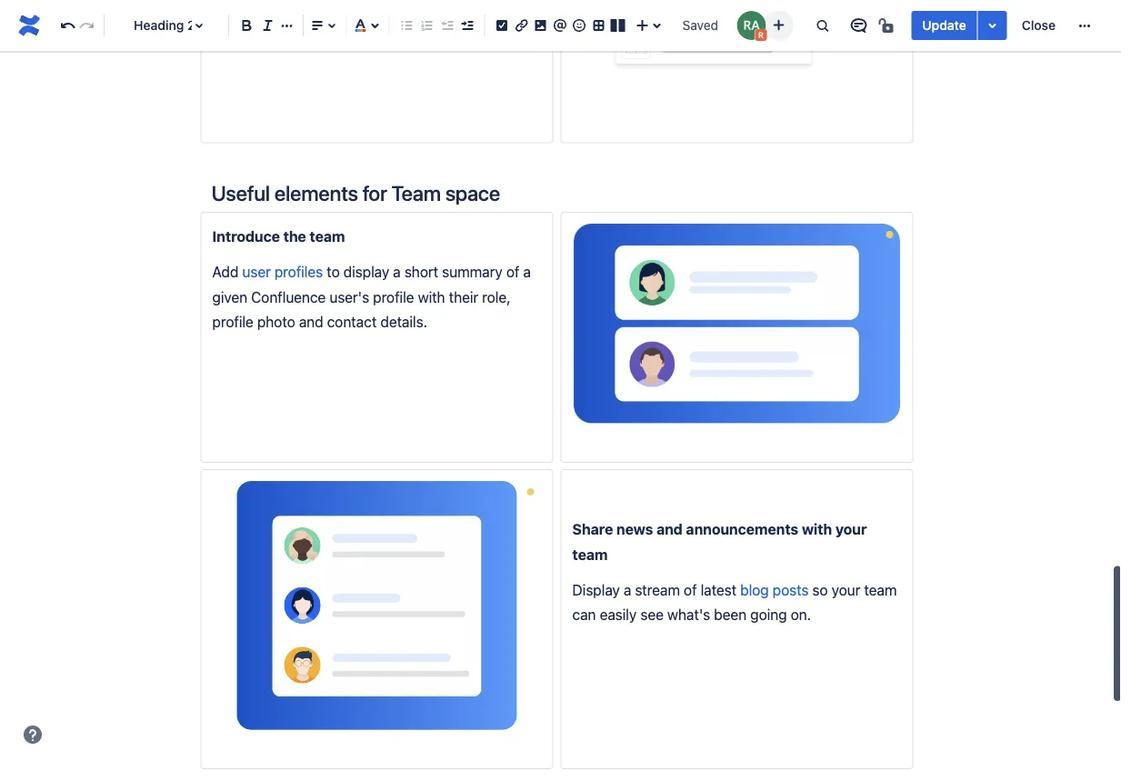 Task type: locate. For each thing, give the bounding box(es) containing it.
0 vertical spatial with
[[418, 288, 445, 305]]

with inside to display a short summary of a given confluence user's profile with their role, profile photo and contact details.
[[418, 288, 445, 305]]

a up "easily"
[[624, 581, 631, 599]]

and
[[299, 313, 323, 330], [657, 521, 683, 538]]

going
[[751, 606, 787, 624]]

mention image
[[549, 15, 571, 36]]

with down short
[[418, 288, 445, 305]]

italic ⌘i image
[[257, 15, 279, 36]]

1 horizontal spatial of
[[684, 581, 697, 599]]

profile down given
[[212, 313, 254, 330]]

invite to edit image
[[768, 14, 790, 36]]

introduce
[[212, 227, 280, 245]]

heading 2 button
[[112, 5, 221, 45]]

1 vertical spatial with
[[802, 521, 832, 538]]

display
[[344, 263, 389, 280]]

user
[[242, 263, 271, 280]]

share news and announcements with your team
[[573, 521, 870, 563]]

profile
[[373, 288, 414, 305], [212, 313, 254, 330]]

1 vertical spatial and
[[657, 521, 683, 538]]

team for introduce the team
[[310, 227, 345, 245]]

blog
[[740, 581, 769, 599]]

profile up details.
[[373, 288, 414, 305]]

your inside so your team can easily see what's been going on.
[[832, 581, 861, 599]]

team inside "share news and announcements with your team"
[[573, 545, 608, 563]]

2 vertical spatial team
[[864, 581, 897, 599]]

0 horizontal spatial profile
[[212, 313, 254, 330]]

news
[[617, 521, 653, 538]]

1 vertical spatial your
[[832, 581, 861, 599]]

your
[[836, 521, 867, 538], [832, 581, 861, 599]]

stream
[[635, 581, 680, 599]]

a right summary
[[523, 263, 531, 280]]

no restrictions image
[[877, 15, 899, 36]]

0 vertical spatial and
[[299, 313, 323, 330]]

a left short
[[393, 263, 401, 280]]

easily
[[600, 606, 637, 624]]

display
[[573, 581, 620, 599]]

0 vertical spatial team
[[310, 227, 345, 245]]

role,
[[482, 288, 511, 305]]

and right news
[[657, 521, 683, 538]]

1 horizontal spatial team
[[573, 545, 608, 563]]

with
[[418, 288, 445, 305], [802, 521, 832, 538]]

2 horizontal spatial team
[[864, 581, 897, 599]]

adjust update settings image
[[982, 15, 1004, 36]]

posts
[[773, 581, 809, 599]]

summary
[[442, 263, 503, 280]]

and down confluence on the left
[[299, 313, 323, 330]]

their
[[449, 288, 478, 305]]

and inside "share news and announcements with your team"
[[657, 521, 683, 538]]

a
[[393, 263, 401, 280], [523, 263, 531, 280], [624, 581, 631, 599]]

team right the
[[310, 227, 345, 245]]

user profiles link
[[242, 263, 323, 280]]

0 horizontal spatial with
[[418, 288, 445, 305]]

1 horizontal spatial profile
[[373, 288, 414, 305]]

share
[[573, 521, 613, 538]]

photo
[[257, 313, 295, 330]]

0 horizontal spatial team
[[310, 227, 345, 245]]

align left image
[[307, 15, 328, 36]]

bold ⌘b image
[[236, 15, 258, 36]]

0 horizontal spatial of
[[506, 263, 520, 280]]

1 horizontal spatial a
[[523, 263, 531, 280]]

0 vertical spatial profile
[[373, 288, 414, 305]]

close button
[[1011, 11, 1067, 40]]

comment icon image
[[848, 15, 870, 36]]

0 horizontal spatial and
[[299, 313, 323, 330]]

find and replace image
[[812, 15, 833, 36]]

1 vertical spatial team
[[573, 545, 608, 563]]

to display a short summary of a given confluence user's profile with their role, profile photo and contact details.
[[212, 263, 535, 330]]

what's
[[667, 606, 710, 624]]

of up what's
[[684, 581, 697, 599]]

confluence image
[[15, 11, 44, 40]]

space
[[445, 181, 500, 205]]

1 horizontal spatial and
[[657, 521, 683, 538]]

2 horizontal spatial a
[[624, 581, 631, 599]]

team right so
[[864, 581, 897, 599]]

the
[[283, 227, 306, 245]]

on.
[[791, 606, 811, 624]]

1 vertical spatial profile
[[212, 313, 254, 330]]

your inside "share news and announcements with your team"
[[836, 521, 867, 538]]

team down share
[[573, 545, 608, 563]]

team
[[310, 227, 345, 245], [573, 545, 608, 563], [864, 581, 897, 599]]

team inside so your team can easily see what's been going on.
[[864, 581, 897, 599]]

0 vertical spatial your
[[836, 521, 867, 538]]

add image, video, or file image
[[530, 15, 552, 36]]

with up so
[[802, 521, 832, 538]]

for
[[363, 181, 387, 205]]

with inside "share news and announcements with your team"
[[802, 521, 832, 538]]

1 horizontal spatial with
[[802, 521, 832, 538]]

0 vertical spatial of
[[506, 263, 520, 280]]

of
[[506, 263, 520, 280], [684, 581, 697, 599]]

1 vertical spatial of
[[684, 581, 697, 599]]

profiles
[[275, 263, 323, 280]]

of up 'role,'
[[506, 263, 520, 280]]

more image
[[1074, 15, 1096, 36]]



Task type: describe. For each thing, give the bounding box(es) containing it.
and inside to display a short summary of a given confluence user's profile with their role, profile photo and contact details.
[[299, 313, 323, 330]]

action item image
[[491, 15, 513, 36]]

announcements
[[686, 521, 799, 538]]

so your team can easily see what's been going on.
[[573, 581, 901, 624]]

bullet list ⌘⇧8 image
[[396, 15, 418, 36]]

team for so your team can easily see what's been going on.
[[864, 581, 897, 599]]

been
[[714, 606, 747, 624]]

table image
[[588, 15, 610, 36]]

display a stream of latest blog posts
[[573, 581, 809, 599]]

more formatting image
[[276, 15, 298, 36]]

update button
[[912, 11, 977, 40]]

elements
[[275, 181, 358, 205]]

2
[[187, 18, 195, 33]]

close
[[1022, 18, 1056, 33]]

add
[[212, 263, 239, 280]]

layouts image
[[607, 15, 629, 36]]

confluence
[[251, 288, 326, 305]]

given
[[212, 288, 247, 305]]

redo ⌘⇧z image
[[76, 15, 98, 36]]

to
[[327, 263, 340, 280]]

heading 2
[[134, 18, 195, 33]]

useful elements for team space
[[211, 181, 500, 205]]

indent tab image
[[456, 15, 478, 36]]

of inside to display a short summary of a given confluence user's profile with their role, profile photo and contact details.
[[506, 263, 520, 280]]

saved
[[683, 18, 719, 33]]

ruby anderson image
[[737, 11, 766, 40]]

introduce the team
[[212, 227, 345, 245]]

help image
[[22, 724, 44, 746]]

so
[[813, 581, 828, 599]]

confluence image
[[15, 11, 44, 40]]

add user profiles
[[212, 263, 323, 280]]

update
[[923, 18, 967, 33]]

link image
[[511, 15, 532, 36]]

outdent ⇧tab image
[[436, 15, 458, 36]]

blog posts link
[[740, 581, 809, 599]]

emoji image
[[569, 15, 590, 36]]

contact
[[327, 313, 377, 330]]

user's
[[330, 288, 369, 305]]

short
[[405, 263, 438, 280]]

latest
[[701, 581, 737, 599]]

can
[[573, 606, 596, 624]]

team
[[392, 181, 441, 205]]

details.
[[381, 313, 427, 330]]

0 horizontal spatial a
[[393, 263, 401, 280]]

heading
[[134, 18, 184, 33]]

useful
[[211, 181, 270, 205]]

undo ⌘z image
[[57, 15, 79, 36]]

see
[[641, 606, 664, 624]]

numbered list ⌘⇧7 image
[[416, 15, 438, 36]]



Task type: vqa. For each thing, say whether or not it's contained in the screenshot.
STREAM
yes



